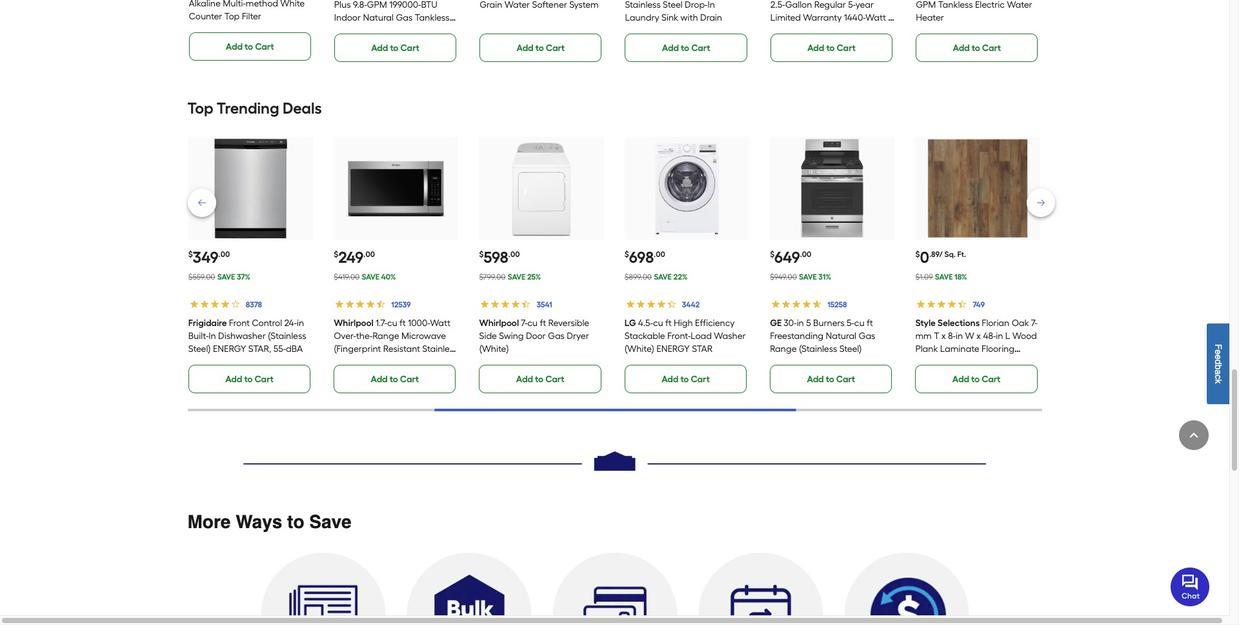 Task type: vqa. For each thing, say whether or not it's contained in the screenshot.


Task type: describe. For each thing, give the bounding box(es) containing it.
lowe's credit card icon. image
[[552, 553, 678, 625]]

style selections florian oak 7-mm t x 8-in w x 48-in l wood plank laminate flooring (23.91-sq ft) image
[[928, 139, 1028, 239]]

2 x from the left
[[977, 331, 982, 342]]

burners
[[814, 318, 845, 329]]

30-in 5 burners 5-cu ft freestanding natural gas range (stainless steel)
[[770, 318, 876, 355]]

add for "add to cart" link inside the 249 list item
[[371, 374, 388, 385]]

249 list item
[[334, 137, 459, 393]]

cart for "add to cart" link related to 6th add to cart list item from the right
[[255, 41, 274, 52]]

more
[[188, 511, 231, 532]]

ft.
[[958, 250, 967, 259]]

cart for "add to cart" link inside the 249 list item
[[400, 374, 419, 385]]

sq
[[941, 357, 950, 368]]

the-
[[356, 331, 373, 342]]

b
[[1214, 364, 1224, 369]]

add to cart link for 598 'list item' at the left of page
[[479, 365, 602, 393]]

dishwasher
[[218, 331, 266, 342]]

$ 698 .00
[[625, 248, 666, 267]]

2 add to cart list item from the left
[[334, 0, 459, 62]]

.00 for 698
[[654, 250, 666, 259]]

349 list item
[[188, 137, 313, 393]]

in
[[209, 331, 216, 342]]

stainless
[[422, 344, 458, 355]]

t
[[934, 331, 940, 342]]

4.5-cu ft high efficiency stackable front-load washer (white) energy star
[[625, 318, 746, 355]]

save
[[309, 511, 352, 532]]

(white) for 598
[[479, 344, 509, 355]]

divider image
[[188, 445, 1042, 478]]

add to cart for "add to cart" link inside the 349 list item
[[225, 374, 274, 385]]

to for 698 list item
[[681, 374, 689, 385]]

add to cart link for the 249 list item
[[334, 365, 456, 393]]

cart for "add to cart" link for 2nd add to cart list item from the right
[[837, 43, 856, 54]]

whirlpool for 598
[[479, 318, 519, 329]]

698 list item
[[625, 137, 750, 393]]

5
[[807, 318, 811, 329]]

range inside 30-in 5 burners 5-cu ft freestanding natural gas range (stainless steel)
[[770, 344, 797, 355]]

$899.00 save 22%
[[625, 273, 688, 282]]

steel) inside front control 24-in built-in dishwasher (stainless steel) energy star, 55-dba
[[188, 344, 211, 355]]

$1.09 save 18%
[[916, 273, 968, 282]]

249
[[338, 248, 364, 267]]

a
[[1214, 369, 1224, 374]]

7- inside 7-cu ft reversible side swing door gas dryer (white)
[[521, 318, 528, 329]]

1.7-
[[376, 318, 387, 329]]

save for 0
[[935, 273, 953, 282]]

1000-
[[408, 318, 430, 329]]

cart for "add to cart" link associated with sixth add to cart list item
[[983, 43, 1002, 54]]

save for 349
[[217, 273, 235, 282]]

$ for 0
[[916, 250, 920, 259]]

style
[[916, 318, 936, 329]]

ft)
[[952, 357, 961, 368]]

gas inside 7-cu ft reversible side swing door gas dryer (white)
[[548, 331, 565, 342]]

chevron up image
[[1188, 429, 1201, 442]]

sq.
[[945, 250, 956, 259]]

48-
[[984, 331, 997, 342]]

add for "add to cart" link inside 649 list item
[[807, 374, 824, 385]]

(stainless inside 30-in 5 burners 5-cu ft freestanding natural gas range (stainless steel)
[[799, 344, 838, 355]]

$ for 249
[[334, 250, 338, 259]]

add to cart for "add to cart" link related to 6th add to cart list item from the right
[[226, 41, 274, 52]]

d
[[1214, 359, 1224, 364]]

$419.00 save 40%
[[334, 273, 396, 282]]

w
[[966, 331, 975, 342]]

cu for 698
[[653, 318, 664, 329]]

349
[[193, 248, 219, 267]]

in left w
[[956, 331, 963, 342]]

$1.09
[[916, 273, 933, 282]]

freestanding
[[770, 331, 824, 342]]

(fingerprint
[[334, 344, 381, 355]]

4 add to cart list item from the left
[[625, 0, 750, 62]]

front-
[[668, 331, 691, 342]]

reversible
[[549, 318, 590, 329]]

f e e d b a c k
[[1214, 344, 1224, 383]]

add for "add to cart" link associated with fifth add to cart list item from right
[[371, 43, 388, 54]]

mm
[[916, 331, 932, 342]]

ft for 698
[[666, 318, 672, 329]]

30-
[[784, 318, 797, 329]]

front
[[229, 318, 250, 329]]

$ 249 .00
[[334, 248, 375, 267]]

dryer
[[567, 331, 589, 342]]

range inside 1.7-cu ft 1000-watt over-the-range microwave (fingerprint resistant stainless steel)
[[373, 331, 399, 342]]

door
[[526, 331, 546, 342]]

.89/
[[930, 250, 943, 259]]

$559.00
[[188, 273, 215, 282]]

$559.00 save 37%
[[188, 273, 251, 282]]

lowe's rebate icon. image
[[844, 553, 970, 625]]

selections
[[938, 318, 980, 329]]

add to cart for fourth add to cart list item from left's "add to cart" link
[[662, 43, 711, 54]]

22%
[[674, 273, 688, 282]]

4.5-
[[638, 318, 653, 329]]

cart for third add to cart list item from the left "add to cart" link
[[546, 43, 565, 54]]

add for "add to cart" link for 2nd add to cart list item from the right
[[808, 43, 825, 54]]

swing
[[499, 331, 524, 342]]

cu for 598
[[528, 318, 538, 329]]

to for third add to cart list item from the left
[[536, 43, 544, 54]]

$949.00
[[770, 273, 797, 282]]

deals
[[283, 99, 322, 118]]

1 add to cart list item from the left
[[189, 0, 314, 61]]

add to cart for third add to cart list item from the left "add to cart" link
[[517, 43, 565, 54]]

add for "add to cart" link inside the 349 list item
[[225, 374, 242, 385]]

$ 0 .89/ sq. ft.
[[916, 248, 967, 267]]

front control 24-in built-in dishwasher (stainless steel) energy star, 55-dba
[[188, 318, 306, 355]]

over-
[[334, 331, 356, 342]]

f
[[1214, 344, 1224, 349]]

add to cart for "add to cart" link in the 0 'list item'
[[953, 374, 1001, 385]]

energy inside 4.5-cu ft high efficiency stackable front-load washer (white) energy star
[[657, 344, 690, 355]]

whirlpool 1.7-cu ft 1000-watt over-the-range microwave (fingerprint resistant stainless steel) image
[[346, 139, 446, 239]]

add to cart for "add to cart" link associated with fifth add to cart list item from right
[[371, 43, 420, 54]]

washer
[[714, 331, 746, 342]]

1 x from the left
[[942, 331, 946, 342]]

add to cart link for 649 list item
[[770, 365, 893, 393]]

f e e d b a c k button
[[1207, 323, 1230, 404]]

.00 for 649
[[800, 250, 812, 259]]

frigidaire
[[188, 318, 227, 329]]

star,
[[248, 344, 271, 355]]

add to cart for "add to cart" link in 698 list item
[[662, 374, 710, 385]]

c
[[1214, 374, 1224, 379]]

$799.00
[[479, 273, 506, 282]]

add for "add to cart" link associated with sixth add to cart list item
[[953, 43, 970, 54]]

k
[[1214, 379, 1224, 383]]

cart for "add to cart" link inside the 349 list item
[[255, 374, 274, 385]]

top trending deals heading
[[188, 96, 1042, 121]]

cart for "add to cart" link in the 0 'list item'
[[982, 374, 1001, 385]]

in inside 30-in 5 burners 5-cu ft freestanding natural gas range (stainless steel)
[[797, 318, 804, 329]]

add for fourth add to cart list item from left's "add to cart" link
[[662, 43, 679, 54]]

.00 for 598
[[509, 250, 520, 259]]

add to cart for "add to cart" link inside 649 list item
[[807, 374, 856, 385]]

trending
[[217, 99, 279, 118]]

cart for "add to cart" link inside 649 list item
[[837, 374, 856, 385]]

7- inside florian oak 7- mm t x 8-in w x 48-in l wood plank laminate flooring (23.91-sq ft)
[[1032, 318, 1038, 329]]

steel) for 249
[[334, 357, 356, 368]]

save for 649
[[799, 273, 817, 282]]

698
[[629, 248, 654, 267]]

$ 349 .00
[[188, 248, 230, 267]]



Task type: locate. For each thing, give the bounding box(es) containing it.
whirlpool up side
[[479, 318, 519, 329]]

save left 37%
[[217, 273, 235, 282]]

cu left the 1000-
[[387, 318, 398, 329]]

5 save from the left
[[799, 273, 817, 282]]

cu inside 4.5-cu ft high efficiency stackable front-load washer (white) energy star
[[653, 318, 664, 329]]

$ inside $ 349 .00
[[188, 250, 193, 259]]

cart inside 349 list item
[[255, 374, 274, 385]]

add for "add to cart" link in the 598 'list item'
[[516, 374, 533, 385]]

gas down reversible at bottom
[[548, 331, 565, 342]]

$ for 598
[[479, 250, 484, 259]]

add for "add to cart" link in the 0 'list item'
[[953, 374, 970, 385]]

save inside the 249 list item
[[362, 273, 380, 282]]

31%
[[819, 273, 832, 282]]

steel) inside 30-in 5 burners 5-cu ft freestanding natural gas range (stainless steel)
[[840, 344, 862, 355]]

cart for fourth add to cart list item from left's "add to cart" link
[[692, 43, 711, 54]]

2 save from the left
[[362, 273, 380, 282]]

add inside 698 list item
[[662, 374, 679, 385]]

add to cart link for 2nd add to cart list item from the right
[[771, 34, 893, 62]]

1 horizontal spatial gas
[[859, 331, 876, 342]]

.00 up $899.00 save 22%
[[654, 250, 666, 259]]

$ up $419.00
[[334, 250, 338, 259]]

.00 up $949.00 save 31%
[[800, 250, 812, 259]]

(white) for 698
[[625, 344, 655, 355]]

energy down dishwasher
[[213, 344, 246, 355]]

40%
[[381, 273, 396, 282]]

1 horizontal spatial steel)
[[334, 357, 356, 368]]

cu up "natural"
[[855, 318, 865, 329]]

chat invite button image
[[1171, 567, 1211, 606]]

$ inside the $ 649 .00
[[770, 250, 775, 259]]

built-
[[188, 331, 209, 342]]

load
[[691, 331, 712, 342]]

cart inside 598 'list item'
[[546, 374, 565, 385]]

natural
[[826, 331, 857, 342]]

0 horizontal spatial (stainless
[[268, 331, 306, 342]]

ge
[[770, 318, 782, 329]]

to for fifth add to cart list item from right
[[390, 43, 399, 54]]

37%
[[237, 273, 251, 282]]

598 list item
[[479, 137, 604, 393]]

save left 22%
[[654, 273, 672, 282]]

watt
[[430, 318, 451, 329]]

(23.91-
[[916, 357, 941, 368]]

649
[[775, 248, 800, 267]]

.00 inside the $ 649 .00
[[800, 250, 812, 259]]

energy inside front control 24-in built-in dishwasher (stainless steel) energy star, 55-dba
[[213, 344, 246, 355]]

florian oak 7- mm t x 8-in w x 48-in l wood plank laminate flooring (23.91-sq ft)
[[916, 318, 1038, 368]]

2 energy from the left
[[657, 344, 690, 355]]

save for 598
[[508, 273, 526, 282]]

add to cart link for third add to cart list item from the left
[[480, 34, 602, 62]]

top
[[188, 99, 214, 118]]

6 save from the left
[[935, 273, 953, 282]]

save for 698
[[654, 273, 672, 282]]

save
[[217, 273, 235, 282], [362, 273, 380, 282], [508, 273, 526, 282], [654, 273, 672, 282], [799, 273, 817, 282], [935, 273, 953, 282]]

to for 6th add to cart list item from the right
[[245, 41, 253, 52]]

energy
[[213, 344, 246, 355], [657, 344, 690, 355]]

1 horizontal spatial x
[[977, 331, 982, 342]]

add for "add to cart" link related to 6th add to cart list item from the right
[[226, 41, 243, 52]]

add to cart inside 349 list item
[[225, 374, 274, 385]]

1 horizontal spatial energy
[[657, 344, 690, 355]]

add for "add to cart" link in 698 list item
[[662, 374, 679, 385]]

cart inside 698 list item
[[691, 374, 710, 385]]

lowe's subscriptions icon. image
[[698, 553, 824, 625]]

to inside 598 'list item'
[[535, 374, 544, 385]]

$ for 349
[[188, 250, 193, 259]]

add to cart link inside the 249 list item
[[334, 365, 456, 393]]

0 list item
[[916, 137, 1041, 393]]

(white) down stackable on the bottom right of the page
[[625, 344, 655, 355]]

0
[[920, 248, 930, 267]]

l
[[1006, 331, 1011, 342]]

add inside 0 'list item'
[[953, 374, 970, 385]]

add for third add to cart list item from the left "add to cart" link
[[517, 43, 534, 54]]

bulk savings icon. image
[[406, 553, 532, 625]]

2 .00 from the left
[[364, 250, 375, 259]]

cu up door
[[528, 318, 538, 329]]

scroll to top element
[[1180, 420, 1209, 450]]

.00 for 349
[[219, 250, 230, 259]]

save left 18%
[[935, 273, 953, 282]]

steel) down built-
[[188, 344, 211, 355]]

side
[[479, 331, 497, 342]]

in inside front control 24-in built-in dishwasher (stainless steel) energy star, 55-dba
[[297, 318, 304, 329]]

in up dba
[[297, 318, 304, 329]]

gas
[[548, 331, 565, 342], [859, 331, 876, 342]]

7-cu ft reversible side swing door gas dryer (white)
[[479, 318, 590, 355]]

save left 40%
[[362, 273, 380, 282]]

save for 249
[[362, 273, 380, 282]]

more ways to save
[[188, 511, 352, 532]]

$ 649 .00
[[770, 248, 812, 267]]

1 gas from the left
[[548, 331, 565, 342]]

4 $ from the left
[[625, 250, 629, 259]]

$949.00 save 31%
[[770, 273, 832, 282]]

8-
[[949, 331, 956, 342]]

add inside 598 'list item'
[[516, 374, 533, 385]]

ft inside 7-cu ft reversible side swing door gas dryer (white)
[[540, 318, 546, 329]]

(white) inside 7-cu ft reversible side swing door gas dryer (white)
[[479, 344, 509, 355]]

0 horizontal spatial energy
[[213, 344, 246, 355]]

add inside 349 list item
[[225, 374, 242, 385]]

add to cart link for 349 list item
[[188, 365, 311, 393]]

cart for "add to cart" link in 698 list item
[[691, 374, 710, 385]]

6 $ from the left
[[916, 250, 920, 259]]

$ up $799.00
[[479, 250, 484, 259]]

2 ft from the left
[[540, 318, 546, 329]]

add to cart list item
[[189, 0, 314, 61], [334, 0, 459, 62], [480, 0, 605, 62], [625, 0, 750, 62], [771, 0, 896, 62], [916, 0, 1041, 62]]

whirlpool inside the 249 list item
[[334, 318, 374, 329]]

(white) down side
[[479, 344, 509, 355]]

2 e from the top
[[1214, 354, 1224, 359]]

resistant
[[383, 344, 420, 355]]

.00 inside $ 698 .00
[[654, 250, 666, 259]]

1 horizontal spatial whirlpool
[[479, 318, 519, 329]]

add to cart inside 649 list item
[[807, 374, 856, 385]]

save inside 649 list item
[[799, 273, 817, 282]]

18%
[[955, 273, 968, 282]]

microwave
[[402, 331, 446, 342]]

steel) inside 1.7-cu ft 1000-watt over-the-range microwave (fingerprint resistant stainless steel)
[[334, 357, 356, 368]]

ft left the 1000-
[[400, 318, 406, 329]]

$ inside "$ 598 .00"
[[479, 250, 484, 259]]

add to cart link
[[189, 32, 311, 61], [334, 34, 457, 62], [480, 34, 602, 62], [625, 34, 748, 62], [771, 34, 893, 62], [916, 34, 1039, 62], [188, 365, 311, 393], [334, 365, 456, 393], [479, 365, 602, 393], [625, 365, 747, 393], [770, 365, 893, 393], [916, 365, 1038, 393]]

save inside 349 list item
[[217, 273, 235, 282]]

.00 inside $ 249 .00
[[364, 250, 375, 259]]

.00 up $799.00 save 25%
[[509, 250, 520, 259]]

high
[[674, 318, 693, 329]]

4 ft from the left
[[867, 318, 873, 329]]

7-
[[521, 318, 528, 329], [1032, 318, 1038, 329]]

add to cart for "add to cart" link associated with sixth add to cart list item
[[953, 43, 1002, 54]]

to inside 349 list item
[[244, 374, 253, 385]]

x right t
[[942, 331, 946, 342]]

3 cu from the left
[[653, 318, 664, 329]]

1 ft from the left
[[400, 318, 406, 329]]

598
[[484, 248, 509, 267]]

5 add to cart list item from the left
[[771, 0, 896, 62]]

add to cart link for 6th add to cart list item from the right
[[189, 32, 311, 61]]

wood
[[1013, 331, 1037, 342]]

gas inside 30-in 5 burners 5-cu ft freestanding natural gas range (stainless steel)
[[859, 331, 876, 342]]

$
[[188, 250, 193, 259], [334, 250, 338, 259], [479, 250, 484, 259], [625, 250, 629, 259], [770, 250, 775, 259], [916, 250, 920, 259]]

1 save from the left
[[217, 273, 235, 282]]

$ for 649
[[770, 250, 775, 259]]

0 horizontal spatial (white)
[[479, 344, 509, 355]]

save inside 598 'list item'
[[508, 273, 526, 282]]

florian
[[982, 318, 1010, 329]]

1 (white) from the left
[[479, 344, 509, 355]]

efficiency
[[695, 318, 735, 329]]

5 $ from the left
[[770, 250, 775, 259]]

add to cart link for fifth add to cart list item from right
[[334, 34, 457, 62]]

lg
[[625, 318, 636, 329]]

3 .00 from the left
[[509, 250, 520, 259]]

add inside the 249 list item
[[371, 374, 388, 385]]

$ inside $ 249 .00
[[334, 250, 338, 259]]

add inside 649 list item
[[807, 374, 824, 385]]

(white) inside 4.5-cu ft high efficiency stackable front-load washer (white) energy star
[[625, 344, 655, 355]]

add to cart for "add to cart" link in the 598 'list item'
[[516, 374, 565, 385]]

add to cart link for 698 list item
[[625, 365, 747, 393]]

add to cart link inside 349 list item
[[188, 365, 311, 393]]

add to cart for "add to cart" link inside the 249 list item
[[371, 374, 419, 385]]

to for 2nd add to cart list item from the right
[[827, 43, 835, 54]]

1 vertical spatial (stainless
[[799, 344, 838, 355]]

to for 349 list item
[[244, 374, 253, 385]]

ft inside 30-in 5 burners 5-cu ft freestanding natural gas range (stainless steel)
[[867, 318, 873, 329]]

stackable
[[625, 331, 665, 342]]

to for 598 'list item' at the left of page
[[535, 374, 544, 385]]

add to cart link inside 0 'list item'
[[916, 365, 1038, 393]]

3 ft from the left
[[666, 318, 672, 329]]

2 7- from the left
[[1032, 318, 1038, 329]]

3 add to cart list item from the left
[[480, 0, 605, 62]]

cart for "add to cart" link associated with fifth add to cart list item from right
[[401, 43, 420, 54]]

add to cart inside the 249 list item
[[371, 374, 419, 385]]

1 cu from the left
[[387, 318, 398, 329]]

1 horizontal spatial 7-
[[1032, 318, 1038, 329]]

1.7-cu ft 1000-watt over-the-range microwave (fingerprint resistant stainless steel)
[[334, 318, 458, 368]]

x right w
[[977, 331, 982, 342]]

$ up $949.00
[[770, 250, 775, 259]]

1 horizontal spatial (stainless
[[799, 344, 838, 355]]

$799.00 save 25%
[[479, 273, 541, 282]]

1 whirlpool from the left
[[334, 318, 374, 329]]

in left 5
[[797, 318, 804, 329]]

$ left .89/
[[916, 250, 920, 259]]

cu inside 1.7-cu ft 1000-watt over-the-range microwave (fingerprint resistant stainless steel)
[[387, 318, 398, 329]]

to for 0 'list item'
[[972, 374, 980, 385]]

(stainless
[[268, 331, 306, 342], [799, 344, 838, 355]]

add to cart link inside 698 list item
[[625, 365, 747, 393]]

range down the 1.7-
[[373, 331, 399, 342]]

steel) down "natural"
[[840, 344, 862, 355]]

.00 inside "$ 598 .00"
[[509, 250, 520, 259]]

range
[[373, 331, 399, 342], [770, 344, 797, 355]]

e up b
[[1214, 354, 1224, 359]]

whirlpool for 249
[[334, 318, 374, 329]]

1 .00 from the left
[[219, 250, 230, 259]]

cart for "add to cart" link in the 598 'list item'
[[546, 374, 565, 385]]

save inside 698 list item
[[654, 273, 672, 282]]

to for the 249 list item
[[390, 374, 398, 385]]

laminate
[[941, 344, 980, 355]]

$ up $899.00
[[625, 250, 629, 259]]

to inside 698 list item
[[681, 374, 689, 385]]

cu up stackable on the bottom right of the page
[[653, 318, 664, 329]]

7- right oak in the bottom right of the page
[[1032, 318, 1038, 329]]

7- up door
[[521, 318, 528, 329]]

ft inside 1.7-cu ft 1000-watt over-the-range microwave (fingerprint resistant stainless steel)
[[400, 318, 406, 329]]

whirlpool inside 598 'list item'
[[479, 318, 519, 329]]

2 gas from the left
[[859, 331, 876, 342]]

2 whirlpool from the left
[[479, 318, 519, 329]]

(stainless down 24-
[[268, 331, 306, 342]]

(stainless inside front control 24-in built-in dishwasher (stainless steel) energy star, 55-dba
[[268, 331, 306, 342]]

(stainless down freestanding
[[799, 344, 838, 355]]

cu
[[387, 318, 398, 329], [528, 318, 538, 329], [653, 318, 664, 329], [855, 318, 865, 329]]

ft left high
[[666, 318, 672, 329]]

cart inside 0 'list item'
[[982, 374, 1001, 385]]

add to cart inside 0 'list item'
[[953, 374, 1001, 385]]

add to cart link inside 649 list item
[[770, 365, 893, 393]]

dba
[[286, 344, 303, 355]]

0 horizontal spatial 7-
[[521, 318, 528, 329]]

4 save from the left
[[654, 273, 672, 282]]

1 horizontal spatial range
[[770, 344, 797, 355]]

cart inside 649 list item
[[837, 374, 856, 385]]

cu for 249
[[387, 318, 398, 329]]

2 cu from the left
[[528, 318, 538, 329]]

6 add to cart list item from the left
[[916, 0, 1041, 62]]

cu inside 30-in 5 burners 5-cu ft freestanding natural gas range (stainless steel)
[[855, 318, 865, 329]]

to for fourth add to cart list item from left
[[681, 43, 690, 54]]

add to cart for "add to cart" link for 2nd add to cart list item from the right
[[808, 43, 856, 54]]

ft up door
[[540, 318, 546, 329]]

0 vertical spatial (stainless
[[268, 331, 306, 342]]

style selections
[[916, 318, 980, 329]]

0 horizontal spatial range
[[373, 331, 399, 342]]

whirlpool
[[334, 318, 374, 329], [479, 318, 519, 329]]

add to cart link for sixth add to cart list item
[[916, 34, 1039, 62]]

.00 up $559.00 save 37%
[[219, 250, 230, 259]]

1 energy from the left
[[213, 344, 246, 355]]

weekly ad icon. image
[[261, 553, 386, 625]]

$ inside $ 698 .00
[[625, 250, 629, 259]]

add to cart link for fourth add to cart list item from left
[[625, 34, 748, 62]]

3 $ from the left
[[479, 250, 484, 259]]

0 horizontal spatial gas
[[548, 331, 565, 342]]

cu inside 7-cu ft reversible side swing door gas dryer (white)
[[528, 318, 538, 329]]

save left 25%
[[508, 273, 526, 282]]

range down freestanding
[[770, 344, 797, 355]]

frigidaire front control 24-in built-in dishwasher (stainless steel) energy star, 55-dba image
[[201, 139, 301, 239]]

ft right 5-
[[867, 318, 873, 329]]

ge 30-in 5 burners 5-cu ft freestanding natural gas range (stainless steel) image
[[783, 139, 883, 239]]

1 vertical spatial range
[[770, 344, 797, 355]]

24-
[[284, 318, 297, 329]]

.00 inside $ 349 .00
[[219, 250, 230, 259]]

2 horizontal spatial steel)
[[840, 344, 862, 355]]

1 $ from the left
[[188, 250, 193, 259]]

star
[[692, 344, 713, 355]]

whirlpool 7-cu ft reversible side swing door gas dryer (white) image
[[492, 139, 592, 239]]

add to cart inside 598 'list item'
[[516, 374, 565, 385]]

energy down front-
[[657, 344, 690, 355]]

to for 649 list item
[[826, 374, 835, 385]]

.00
[[219, 250, 230, 259], [364, 250, 375, 259], [509, 250, 520, 259], [654, 250, 666, 259], [800, 250, 812, 259]]

2 (white) from the left
[[625, 344, 655, 355]]

lg 4.5-cu ft high efficiency stackable front-load washer (white) energy star image
[[637, 139, 737, 239]]

to inside 0 'list item'
[[972, 374, 980, 385]]

steel) down (fingerprint
[[334, 357, 356, 368]]

to for sixth add to cart list item
[[972, 43, 981, 54]]

1 7- from the left
[[521, 318, 528, 329]]

add
[[226, 41, 243, 52], [371, 43, 388, 54], [517, 43, 534, 54], [662, 43, 679, 54], [808, 43, 825, 54], [953, 43, 970, 54], [225, 374, 242, 385], [371, 374, 388, 385], [516, 374, 533, 385], [662, 374, 679, 385], [807, 374, 824, 385], [953, 374, 970, 385]]

$ inside $ 0 .89/ sq. ft.
[[916, 250, 920, 259]]

save inside 0 'list item'
[[935, 273, 953, 282]]

ft inside 4.5-cu ft high efficiency stackable front-load washer (white) energy star
[[666, 318, 672, 329]]

0 horizontal spatial steel)
[[188, 344, 211, 355]]

0 horizontal spatial x
[[942, 331, 946, 342]]

cart inside the 249 list item
[[400, 374, 419, 385]]

oak
[[1012, 318, 1030, 329]]

add to cart link for 0 'list item'
[[916, 365, 1038, 393]]

save left 31%
[[799, 273, 817, 282]]

4 .00 from the left
[[654, 250, 666, 259]]

in left l
[[997, 331, 1004, 342]]

in
[[297, 318, 304, 329], [797, 318, 804, 329], [956, 331, 963, 342], [997, 331, 1004, 342]]

ft for 598
[[540, 318, 546, 329]]

55-
[[274, 344, 286, 355]]

whirlpool up over-
[[334, 318, 374, 329]]

plank
[[916, 344, 938, 355]]

$ for 698
[[625, 250, 629, 259]]

steel) for 649
[[840, 344, 862, 355]]

$ 598 .00
[[479, 248, 520, 267]]

$ up $559.00
[[188, 250, 193, 259]]

add to cart link inside 598 'list item'
[[479, 365, 602, 393]]

e
[[1214, 349, 1224, 354], [1214, 354, 1224, 359]]

add to cart inside 698 list item
[[662, 374, 710, 385]]

ways
[[236, 511, 282, 532]]

gas right "natural"
[[859, 331, 876, 342]]

.00 up $419.00 save 40% in the top of the page
[[364, 250, 375, 259]]

5-
[[847, 318, 855, 329]]

.00 for 249
[[364, 250, 375, 259]]

1 e from the top
[[1214, 349, 1224, 354]]

0 horizontal spatial whirlpool
[[334, 318, 374, 329]]

649 list item
[[770, 137, 895, 393]]

3 save from the left
[[508, 273, 526, 282]]

flooring
[[982, 344, 1015, 355]]

e up d
[[1214, 349, 1224, 354]]

ft for 249
[[400, 318, 406, 329]]

$419.00
[[334, 273, 360, 282]]

5 .00 from the left
[[800, 250, 812, 259]]

1 horizontal spatial (white)
[[625, 344, 655, 355]]

ft
[[400, 318, 406, 329], [540, 318, 546, 329], [666, 318, 672, 329], [867, 318, 873, 329]]

0 vertical spatial range
[[373, 331, 399, 342]]

25%
[[528, 273, 541, 282]]

to inside the 249 list item
[[390, 374, 398, 385]]

(white)
[[479, 344, 509, 355], [625, 344, 655, 355]]

to inside 649 list item
[[826, 374, 835, 385]]

2 $ from the left
[[334, 250, 338, 259]]

4 cu from the left
[[855, 318, 865, 329]]



